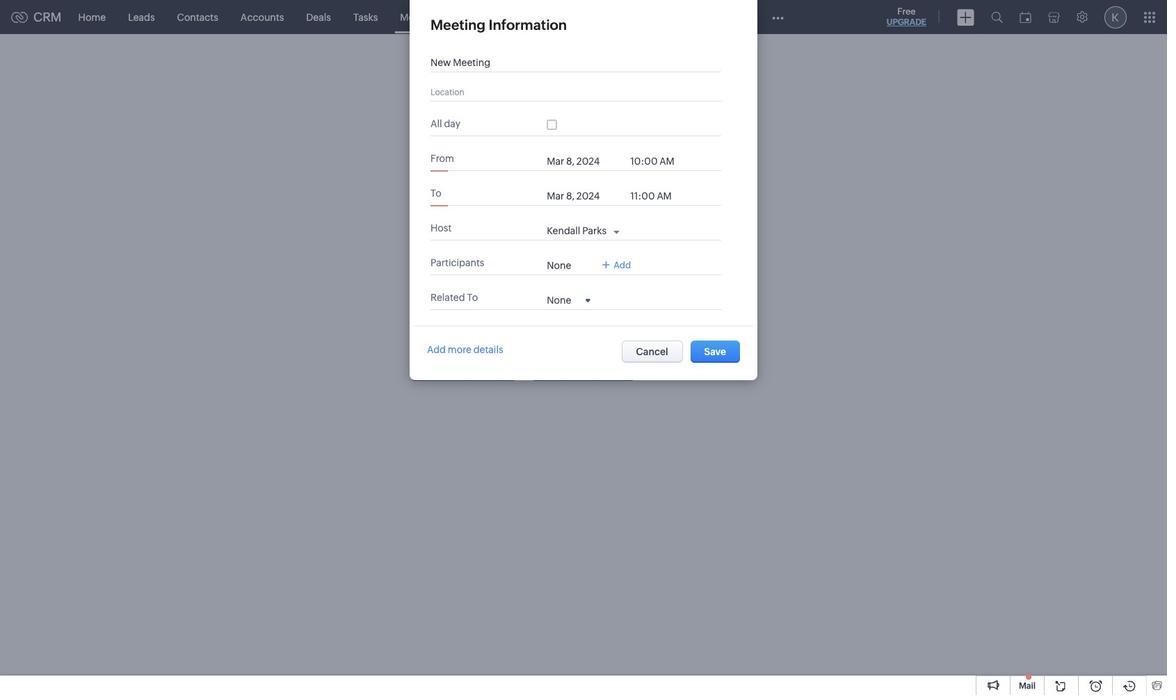 Task type: locate. For each thing, give the bounding box(es) containing it.
add left more
[[427, 345, 446, 356]]

2 none from the top
[[547, 295, 572, 306]]

to
[[431, 188, 442, 199], [467, 292, 478, 303]]

home link
[[67, 0, 117, 34]]

Location text field
[[431, 86, 709, 97]]

accounts
[[241, 11, 284, 23]]

0 horizontal spatial meetings
[[400, 11, 442, 23]]

1 vertical spatial to
[[467, 292, 478, 303]]

None field
[[547, 294, 591, 306]]

0 vertical spatial meetings
[[400, 11, 442, 23]]

meetings
[[400, 11, 442, 23], [579, 365, 622, 376]]

you
[[465, 315, 490, 331]]

meetings inside button
[[579, 365, 622, 376]]

meetings left calls
[[400, 11, 442, 23]]

reports
[[509, 11, 544, 23]]

the
[[676, 338, 691, 349]]

none down the kendall
[[547, 260, 572, 271]]

reports link
[[498, 0, 556, 34]]

meeting information
[[431, 17, 567, 33]]

host
[[431, 223, 452, 234]]

0 vertical spatial none
[[547, 260, 572, 271]]

0 vertical spatial add
[[614, 260, 631, 271]]

None button
[[622, 341, 683, 363], [691, 341, 741, 363], [622, 341, 683, 363], [691, 341, 741, 363]]

meetings,
[[479, 338, 524, 349]]

import meetings
[[546, 365, 622, 376]]

set
[[526, 338, 539, 349]]

hh:mm a text field
[[631, 156, 686, 167]]

create
[[448, 338, 477, 349]]

hh:mm a text field
[[631, 191, 686, 202]]

none
[[547, 260, 572, 271], [547, 295, 572, 306]]

how do you track customer meetings? you can create meetings, set reminders and add invitees to the meetings
[[411, 315, 736, 349]]

add link
[[603, 260, 631, 271]]

add up the meetings? on the right of page
[[614, 260, 631, 271]]

to
[[665, 338, 674, 349]]

0 horizontal spatial add
[[427, 345, 446, 356]]

0 vertical spatial to
[[431, 188, 442, 199]]

logo image
[[11, 11, 28, 23]]

none inside field
[[547, 295, 572, 306]]

calls
[[465, 11, 487, 23]]

add
[[609, 338, 626, 349]]

accounts link
[[230, 0, 295, 34]]

crm link
[[11, 10, 62, 24]]

how
[[411, 315, 442, 331]]

invitees
[[628, 338, 663, 349]]

meetings down and
[[579, 365, 622, 376]]

add
[[614, 260, 631, 271], [427, 345, 446, 356]]

0 horizontal spatial to
[[431, 188, 442, 199]]

contacts link
[[166, 0, 230, 34]]

1 horizontal spatial to
[[467, 292, 478, 303]]

track
[[493, 315, 527, 331]]

meetings
[[693, 338, 736, 349]]

1 horizontal spatial add
[[614, 260, 631, 271]]

1 horizontal spatial meetings
[[579, 365, 622, 376]]

mail
[[1020, 682, 1036, 692]]

leads
[[128, 11, 155, 23]]

none up customer
[[547, 295, 572, 306]]

to up host
[[431, 188, 442, 199]]

to right "related"
[[467, 292, 478, 303]]

1 vertical spatial none
[[547, 295, 572, 306]]

crm
[[33, 10, 62, 24]]

reminders
[[541, 338, 587, 349]]

1 vertical spatial add
[[427, 345, 446, 356]]

1 vertical spatial meetings
[[579, 365, 622, 376]]



Task type: vqa. For each thing, say whether or not it's contained in the screenshot.
To
yes



Task type: describe. For each thing, give the bounding box(es) containing it.
upgrade
[[887, 17, 927, 27]]

meetings?
[[596, 315, 666, 331]]

all day
[[431, 118, 461, 129]]

import meetings button
[[532, 359, 636, 381]]

deals
[[306, 11, 331, 23]]

free
[[898, 6, 916, 17]]

day
[[444, 118, 461, 129]]

do
[[445, 315, 462, 331]]

parks
[[583, 226, 607, 237]]

1 none from the top
[[547, 260, 572, 271]]

more
[[448, 345, 472, 356]]

contacts
[[177, 11, 218, 23]]

mmm d, yyyy text field
[[547, 191, 624, 202]]

and
[[589, 338, 607, 349]]

customer
[[530, 315, 593, 331]]

information
[[489, 17, 567, 33]]

mmm d, yyyy text field
[[547, 156, 624, 167]]

meetings link
[[389, 0, 454, 34]]

Title text field
[[431, 57, 709, 68]]

free upgrade
[[887, 6, 927, 27]]

related to
[[431, 292, 478, 303]]

tasks link
[[342, 0, 389, 34]]

kendall
[[547, 226, 581, 237]]

can
[[430, 338, 446, 349]]

related
[[431, 292, 465, 303]]

you
[[411, 338, 428, 349]]

calls link
[[454, 0, 498, 34]]

from
[[431, 153, 454, 164]]

meeting
[[431, 17, 486, 33]]

all
[[431, 118, 442, 129]]

add more details
[[427, 345, 504, 356]]

add for add link on the top right of the page
[[614, 260, 631, 271]]

add for add more details
[[427, 345, 446, 356]]

leads link
[[117, 0, 166, 34]]

import
[[546, 365, 577, 376]]

details
[[474, 345, 504, 356]]

add more details link
[[427, 345, 504, 356]]

home
[[78, 11, 106, 23]]

kendall parks
[[547, 226, 607, 237]]

tasks
[[354, 11, 378, 23]]

participants
[[431, 258, 485, 269]]

deals link
[[295, 0, 342, 34]]



